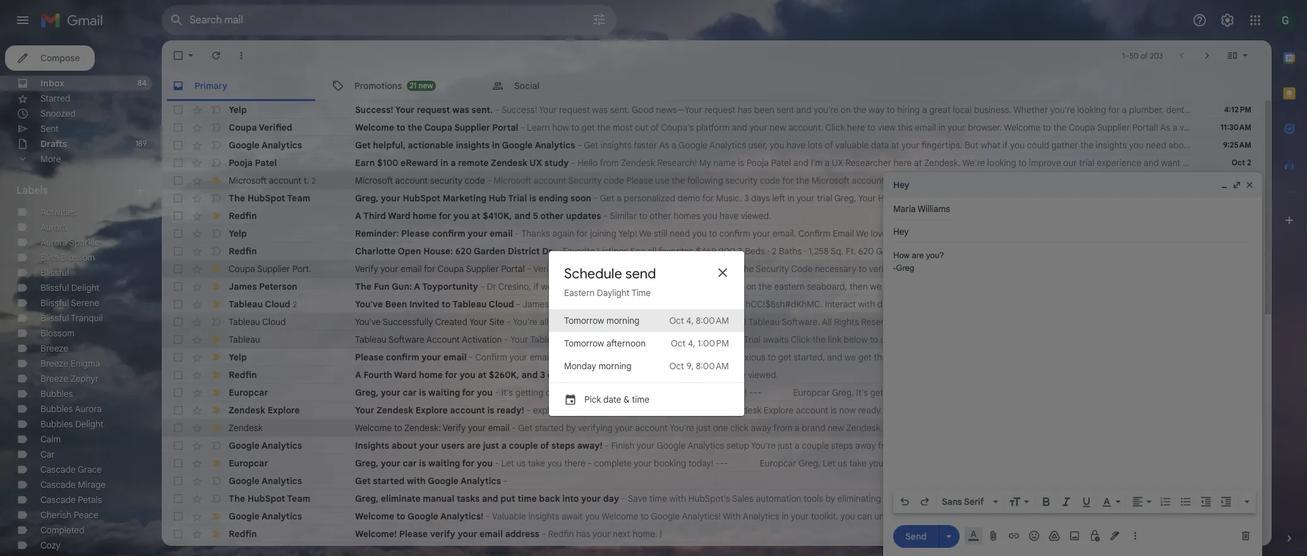 Task type: describe. For each thing, give the bounding box(es) containing it.
been
[[754, 104, 775, 116]]

important according to google magic. switch for welcome to google analytics!
[[210, 511, 222, 523]]

the fun gun: a toyportunity - dr cresino, if we can have a fun gun stocked in every pharmacy on the eastern seaboard, then we will be one step closer to jimmy pete's whacky toys becoming a household name
[[355, 281, 1210, 293]]

there,
[[1201, 423, 1224, 434]]

whacky
[[1040, 281, 1072, 293]]

waiting for it's getting closer to your trip - complete your booking today! --- ‌ ‌ ‌ ‌ ‌ ‌ ‌ ‌ ‌ ‌ ‌ ‌ ‌ europcar greg, it's getting close to your trip – ready to go? complete my booking complete booking
[[429, 387, 460, 399]]

favorites
[[659, 246, 694, 257]]

row containing zendesk explore
[[162, 402, 1307, 420]]

2 security from the left
[[726, 175, 758, 186]]

yelp for please confirm your email - confirm your email to get started! confirm email you're probably anxious to get started, and we get that. we just need you to quickly confirm your email, and we will be all ready to go! we look
[[229, 352, 247, 363]]

0 horizontal spatial as
[[659, 140, 669, 151]]

7 row from the top
[[162, 207, 1262, 225]]

your up finish
[[615, 423, 633, 434]]

15 ͏ from the left
[[694, 529, 696, 540]]

completed link
[[40, 525, 84, 537]]

0 horizontal spatial how
[[552, 122, 569, 133]]

1 vertical spatial my
[[1072, 387, 1084, 399]]

2 take from the left
[[850, 458, 867, 470]]

2 pooja from the left
[[747, 157, 769, 169]]

72 ͏ from the left
[[823, 529, 825, 540]]

1 we're from the left
[[963, 157, 985, 169]]

to left hear
[[1183, 157, 1191, 169]]

email down account
[[444, 352, 467, 363]]

confirm right 'quickly'
[[1006, 352, 1037, 363]]

78 ͏ from the left
[[837, 529, 839, 540]]

83 ͏ from the left
[[848, 529, 850, 540]]

1 horizontal spatial if
[[1003, 140, 1008, 151]]

1 horizontal spatial all
[[648, 246, 657, 257]]

your right news!
[[708, 405, 725, 416]]

1 getting from the left
[[515, 387, 544, 399]]

1 vertical spatial a
[[414, 281, 420, 293]]

blossom link
[[40, 328, 74, 339]]

61 ͏ from the left
[[798, 529, 800, 540]]

pick date & time
[[585, 394, 650, 405]]

eastern daylight time
[[564, 287, 651, 299]]

4, for 1:00 pm
[[688, 338, 696, 349]]

row containing tableau
[[162, 331, 1262, 349]]

row containing microsoft account t.
[[162, 172, 1306, 190]]

we down the below
[[845, 352, 856, 363]]

1 horizontal spatial be
[[1131, 352, 1142, 363]]

you've for you've been invited to tableau cloud - james peterson has invited you to join the tableau site, hcc!$8sh#dkhmc. interact with data to inform your decisions. customize data visualizations to answer your questions. share discoveries to 
[[355, 299, 383, 310]]

aurora link
[[40, 222, 67, 233]]

43 ͏ from the left
[[757, 529, 760, 540]]

0 horizontal spatial confirm
[[475, 352, 507, 363]]

your up learn
[[539, 104, 557, 116]]

2 getting from the left
[[870, 387, 899, 399]]

2023
[[727, 317, 747, 328]]

cell for favorite listings see all favorites $469,900 3 beds · 2 baths · 1,258 sq. ft. 620 garden district dr, charlotte, nc 28202 view details go tour it open house sat
[[1216, 245, 1262, 258]]

1 horizontal spatial how
[[1023, 511, 1039, 523]]

0 vertical spatial one
[[911, 281, 927, 293]]

26 row from the top
[[162, 543, 1262, 557]]

your up "insights" on the bottom
[[355, 405, 374, 416]]

enigma
[[71, 358, 100, 370]]

1 vertical spatial if
[[974, 264, 979, 275]]

your up across
[[1249, 494, 1267, 505]]

activities
[[40, 207, 77, 218]]

39 ͏ from the left
[[748, 529, 751, 540]]

3 explore from the left
[[764, 405, 794, 416]]

your left the next
[[593, 529, 611, 540]]

ending
[[539, 193, 568, 204]]

24 row from the top
[[162, 508, 1299, 526]]

activities link
[[40, 207, 77, 218]]

8:00 am for oct 9, 8:00 am
[[696, 361, 729, 372]]

site,
[[727, 299, 744, 310]]

google analytics for welcome to google analytics!
[[229, 511, 302, 523]]

tomorrow afternoon
[[564, 338, 646, 349]]

0 vertical spatial need
[[1146, 140, 1167, 151]]

11:30 am
[[1221, 123, 1252, 132]]

to down the personalized
[[639, 210, 647, 222]]

80 ͏ from the left
[[841, 529, 844, 540]]

daylight
[[597, 287, 630, 299]]

64 ͏ from the left
[[805, 529, 807, 540]]

lots
[[808, 140, 823, 151]]

21 ͏ from the left
[[708, 529, 710, 540]]

0 horizontal spatial left
[[773, 193, 785, 204]]

76 ͏ from the left
[[832, 529, 834, 540]]

charlotte,
[[952, 246, 992, 257]]

36 ͏ from the left
[[742, 529, 744, 540]]

bliss blossom link
[[40, 252, 95, 264]]

and left putting
[[947, 494, 962, 505]]

your left 'fingertips.'
[[902, 140, 920, 151]]

oct 4, 1:00 pm
[[671, 338, 729, 349]]

experience
[[1097, 157, 1142, 169]]

25
[[1243, 476, 1252, 486]]

your up 'third'
[[381, 193, 401, 204]]

1 vertical spatial click
[[791, 334, 810, 346]]

get down the tableau software account activation - your tableau cloud trial awaits ‌ ‌ ‌ ‌ ‌ ‌ ‌ ‌ ‌ ‌ ‌ ‌ ‌ your tableau cloud trial awaits click the link below to complete and activate your account and start your free trial of tableau cloud let's
[[778, 352, 792, 363]]

0 vertical spatial t
[[1305, 122, 1307, 133]]

0 vertical spatial days
[[751, 193, 770, 204]]

you down $260k,
[[477, 387, 493, 399]]

get left that.
[[859, 352, 872, 363]]

supplier left portal!
[[1097, 122, 1130, 133]]

important mainly because you often read messages with this label. switch for microsoft account t.
[[210, 174, 222, 187]]

redfin for a third ward home for you at $410k, and 5 other updates
[[229, 210, 257, 222]]

1 vertical spatial zendesk.
[[847, 423, 883, 434]]

1 horizontal spatial with
[[885, 405, 903, 416]]

waiting.
[[977, 458, 1008, 470]]

to right 'way'
[[887, 104, 895, 116]]

8 row from the top
[[162, 225, 1262, 243]]

0 vertical spatial zendesk.
[[925, 157, 961, 169]]

pick date & time menu item
[[549, 383, 744, 416]]

manual
[[423, 494, 455, 505]]

setup
[[727, 440, 749, 452]]

n
[[922, 317, 928, 328]]

3 bubbles from the top
[[40, 419, 73, 430]]

1 horizontal spatial will
[[1117, 352, 1129, 363]]

1 horizontal spatial away
[[855, 440, 876, 452]]

1 vertical spatial name
[[1188, 281, 1210, 293]]

sales
[[732, 494, 754, 505]]

your down microsoft account security code - microsoft account security code please use the following security code for the microsoft account ro**5@outlook.com. security code: 4398223 if you don't recognize the microsoft account ro**5@outlook in the top of the page
[[797, 193, 815, 204]]

cloud down tableau cloud 2
[[262, 317, 286, 328]]

1 vertical spatial has
[[589, 299, 603, 310]]

1 success! from the left
[[355, 104, 393, 116]]

to right close
[[925, 387, 933, 399]]

important according to google magic. switch for tableau software account activation
[[210, 334, 222, 346]]

1 horizontal spatial 3
[[738, 246, 743, 257]]

older image
[[1201, 49, 1214, 62]]

row containing coupa supplier port.
[[162, 260, 1262, 278]]

0 horizontal spatial email.
[[773, 228, 797, 240]]

0 horizontal spatial name
[[714, 157, 736, 169]]

45 ͏ from the left
[[762, 529, 764, 540]]

52 ͏ from the left
[[778, 529, 780, 540]]

deeper
[[1222, 405, 1251, 416]]

0 horizontal spatial marketing
[[443, 193, 487, 204]]

1 vertical spatial valuable
[[931, 440, 964, 452]]

europcar down zendesk explore
[[229, 458, 268, 470]]

we right 'so'
[[980, 228, 991, 240]]

from left brand in the right of the page
[[774, 423, 793, 434]]

oct 2 for earn $100 ereward in a remote zendesk ux study - hello from zendesk research! my name is pooja patel and i'm a ux researcher here at zendesk. we're looking to improve our trial experience and want to hear from you! we're conduc
[[1232, 158, 1252, 167]]

0 vertical spatial here
[[847, 122, 865, 133]]

0 vertical spatial james
[[229, 281, 257, 293]]

missing
[[1124, 228, 1154, 240]]

you up valuable
[[477, 458, 493, 470]]

autopilot.
[[1058, 494, 1096, 505]]

1 horizontal spatial by
[[826, 494, 835, 505]]

get up earn
[[355, 140, 371, 151]]

28 ͏ from the left
[[723, 529, 726, 540]]

access
[[1001, 405, 1030, 416]]

1 vertical spatial blossom
[[40, 328, 74, 339]]

viewed. for similar to other homes you have viewed. ‌ ‌ ‌ ‌ ‌ ‌ ‌ ‌ ‌ ‌ ‌ ‌ ‌ ‌ ‌ ‌ ‌ ‌ ‌ ‌ ‌ ‌ ‌ ‌ ‌ ‌ ‌ ‌ ‌ ‌ ‌ ‌ ‌ ‌ ‌ ‌ ‌ ‌ ‌ ‌ ‌ ‌ ‌ ‌ ‌ ‌ ‌ ‌ ‌ ‌ ‌ ‌ ‌ ‌ ‌ ‌ ‌ ‌ ‌ ‌ ‌ ‌ ‌ ‌ ‌ ‌ ‌ ‌ ‌ ‌ ‌ ‌ ‌ ‌ ‌ ‌ ‌ ‌ ‌ ‌ ‌
[[748, 370, 779, 381]]

that.
[[874, 352, 893, 363]]

13 ͏ from the left
[[689, 529, 692, 540]]

0 vertical spatial be
[[899, 281, 909, 293]]

1 district from the left
[[508, 246, 540, 257]]

wit
[[1298, 140, 1307, 151]]

go?
[[1015, 387, 1029, 399]]

logo
[[565, 405, 583, 416]]

0 horizontal spatial users
[[441, 440, 465, 452]]

cell for similar to other homes you have viewed. ‌ ‌ ‌ ‌ ‌ ‌ ‌ ‌ ‌ ‌ ‌ ‌ ‌ ‌ ‌ ‌ ‌ ‌ ‌ ‌ ‌ ‌ ‌ ‌ ‌ ‌ ‌ ‌ ‌ ‌ ‌ ‌ ‌ ‌ ‌ ‌ ‌ ‌ ‌ ‌ ‌ ‌ ‌ ‌ ‌ ‌ ‌ ‌ ‌ ‌ ‌ ‌ ‌ ‌ ‌ ‌ ‌ ‌ ‌ ‌ ‌ ‌ ‌ ‌ ‌ ‌ ‌ ‌ ‌ ‌ ‌ ‌ ‌ ‌ ‌ ‌ ‌ ‌ ‌ ‌ ‌
[[1216, 369, 1262, 382]]

to up code:
[[1019, 157, 1027, 169]]

to up could
[[1043, 122, 1051, 133]]

tableau down set!
[[530, 334, 562, 346]]

europcar up automation
[[760, 458, 797, 470]]

2 cascade from the top
[[40, 480, 76, 491]]

on left yelp, at the top right
[[935, 228, 945, 240]]

23 for devices.
[[1243, 512, 1252, 521]]

time inside menu item
[[632, 394, 650, 405]]

and left i'm
[[794, 157, 809, 169]]

1:00 pm
[[698, 338, 729, 349]]

54 ͏ from the left
[[782, 529, 785, 540]]

tableau up tableau cloud
[[229, 299, 263, 310]]

20 ͏ from the left
[[705, 529, 708, 540]]

supplier,
[[1209, 122, 1243, 133]]

1 horizontal spatial days
[[1142, 494, 1161, 505]]

about down prospecting
[[997, 511, 1020, 523]]

great
[[930, 104, 951, 116]]

settings image
[[1220, 13, 1235, 28]]

33 ͏ from the left
[[735, 529, 737, 540]]

2 ux from the left
[[832, 157, 844, 169]]

1 vertical spatial james
[[523, 299, 549, 310]]

0 horizontal spatial are
[[467, 440, 481, 452]]

6 ͏ from the left
[[674, 529, 676, 540]]

you're right the setup
[[751, 440, 776, 452]]

click
[[731, 423, 749, 434]]

verify down dr.
[[534, 264, 557, 275]]

plumber,
[[1129, 104, 1164, 116]]

cozy link
[[40, 540, 60, 552]]

cascade grace link
[[40, 464, 102, 476]]

0 vertical spatial closer
[[949, 281, 973, 293]]

2 bubbles from the top
[[40, 404, 73, 415]]

booking up news!
[[686, 387, 719, 399]]

1 vertical spatial closer
[[546, 387, 571, 399]]

71 ͏ from the left
[[821, 529, 823, 540]]

1 horizontal spatial left
[[1163, 494, 1176, 505]]

you down time
[[635, 299, 649, 310]]

70 ͏ from the left
[[819, 529, 821, 540]]

1 vertical spatial t
[[1166, 264, 1169, 275]]

2 explore from the left
[[416, 405, 448, 416]]

79 ͏ from the left
[[839, 529, 841, 540]]

2 down 9:25 am
[[1247, 158, 1252, 167]]

2 620 from the left
[[859, 246, 874, 257]]

55 ͏ from the left
[[785, 529, 787, 540]]

now
[[1215, 440, 1233, 452]]

60 ͏ from the left
[[796, 529, 798, 540]]

9 ͏ from the left
[[680, 529, 683, 540]]

car
[[40, 449, 55, 461]]

a for fourth
[[355, 370, 361, 381]]

15 cell from the top
[[1216, 546, 1262, 557]]

1 horizontal spatial security
[[756, 264, 789, 275]]

account up the ending
[[534, 175, 566, 186]]

just down ready!
[[483, 440, 499, 452]]

2 patel from the left
[[771, 157, 791, 169]]

1 for greg, your hubspot marketing hub trial is ending soon - get a personalized demo for music. 3 days left in your trial greg, your hubspot marketing hub trial is ending soon to save the progress you've made in the marke
[[1249, 193, 1252, 203]]

important according to google magic. switch for please confirm your email
[[210, 351, 222, 364]]

4398223
[[1031, 175, 1065, 186]]

europcar up zendesk explore
[[229, 387, 268, 399]]

yelp!
[[618, 228, 637, 240]]

not important switch for you've successfully created your site
[[210, 316, 222, 329]]

85 ͏ from the left
[[853, 529, 855, 540]]

2 trip from the left
[[955, 387, 969, 399]]

your down favorite
[[559, 264, 577, 275]]

2 sent. from the left
[[610, 104, 630, 116]]

2 vertical spatial need
[[926, 352, 946, 363]]

sep 23 for across
[[1227, 512, 1252, 521]]

we down got
[[1103, 352, 1114, 363]]

important according to google magic. switch for welcome to zendesk: verify your email
[[210, 422, 222, 435]]

business.
[[974, 104, 1012, 116]]

not important switch for greg, eliminate manual tasks and put time back into your day
[[210, 493, 222, 506]]

86 ͏ from the left
[[855, 529, 857, 540]]

not important switch for insights about your users are just a couple of steps away!
[[210, 440, 222, 452]]

booking down web
[[1065, 458, 1098, 470]]

updates for a fourth ward home for you at $260k, and 3 other updates
[[573, 370, 608, 381]]

your down tools
[[791, 511, 809, 523]]

0 vertical spatial has
[[738, 104, 752, 116]]

1 analytics! from the left
[[440, 511, 484, 523]]

not important switch for get helpful, actionable insights in google analytics
[[210, 139, 222, 152]]

verify right 'zendesk:' at left
[[443, 423, 466, 434]]

visualizations
[[1063, 299, 1117, 310]]

22 row from the top
[[162, 473, 1262, 490]]

2 was from the left
[[592, 104, 608, 116]]

insights up "experience"
[[1096, 140, 1127, 151]]

0 vertical spatial aurora
[[40, 222, 67, 233]]

0 vertical spatial will
[[884, 281, 897, 293]]

valuable
[[492, 511, 526, 523]]

1 vertical spatial are
[[1238, 140, 1251, 151]]

important according to google magic. switch for a fourth ward home for you at $260k, and 3 other updates
[[210, 369, 222, 382]]

greg, down microsoft account security code - microsoft account security code please use the following security code for the microsoft account ro**5@outlook.com. security code: 4398223 if you don't recognize the microsoft account ro**5@outlook in the top of the page
[[835, 193, 857, 204]]

redfin for a fourth ward home for you at $260k, and 3 other updates
[[229, 370, 257, 381]]

0 horizontal spatial verify
[[430, 529, 456, 540]]

house
[[1151, 246, 1177, 257]]

you down probably
[[710, 370, 725, 381]]

schedule send heading
[[564, 265, 656, 282]]

6 row from the top
[[162, 190, 1262, 207]]

important according to google magic. switch for the fun gun: a toyportunity
[[210, 281, 222, 293]]

2 steps from the left
[[831, 440, 853, 452]]

your up gun:
[[381, 264, 398, 275]]

to left 'zendesk:' at left
[[394, 423, 402, 434]]

9,
[[687, 361, 694, 372]]

login→
[[1098, 494, 1129, 505]]

breeze zephyr link
[[40, 373, 99, 385]]

menu item containing monday morning
[[549, 355, 744, 378]]

63 ͏ from the left
[[803, 529, 805, 540]]

b
[[1303, 423, 1307, 434]]

row containing james peterson
[[162, 278, 1262, 296]]

tableau left software
[[355, 334, 387, 346]]

tomorrow for tomorrow morning
[[564, 315, 604, 326]]

2 hub from the left
[[958, 193, 975, 204]]

0 horizontal spatial all
[[540, 317, 549, 328]]

welcome to the coupa supplier portal - learn how to get the most out of coupa's platform and your new account. click here to view this email in your browser. welcome to the coupa supplier portal! as a valued supplier, we are excited t
[[355, 122, 1307, 133]]

completed
[[40, 525, 84, 537]]

0 vertical spatial click
[[826, 122, 845, 133]]

menu item containing tomorrow morning
[[549, 309, 744, 332]]

yelp up 11:30 am
[[1248, 104, 1264, 116]]

you right await in the left bottom of the page
[[585, 511, 600, 523]]

0 horizontal spatial my
[[699, 157, 711, 169]]

new inside promotions, 21 new messages, tab
[[419, 81, 433, 90]]

your up beds
[[753, 228, 771, 240]]

get left instant
[[956, 405, 970, 416]]

get helpful, actionable insights in google analytics - get insights faster as a google analytics user, you have lots of valuable data at your fingertips. but what if you could gather the insights you need about how users are interacting wit
[[355, 140, 1307, 151]]

0 vertical spatial as
[[1161, 122, 1171, 133]]

marke
[[1220, 193, 1245, 204]]

tableau cloud
[[229, 317, 286, 328]]

1 you're from the left
[[814, 104, 839, 116]]

1 take from the left
[[528, 458, 545, 470]]

important according to google magic. switch for welcome! please verify your email address
[[210, 528, 222, 541]]

189
[[135, 139, 147, 149]]

1 horizontal spatial you've
[[1254, 440, 1280, 452]]

of right lots
[[825, 140, 833, 151]]

0 vertical spatial see
[[630, 246, 646, 257]]

25 row from the top
[[162, 526, 1262, 543]]

2 vertical spatial aurora
[[75, 404, 102, 415]]

promotions
[[355, 80, 402, 91]]

0 vertical spatial looking
[[1078, 104, 1107, 116]]

0 vertical spatial started
[[535, 423, 564, 434]]

still
[[654, 228, 668, 240]]

tableau up created
[[453, 299, 487, 310]]

16 row from the top
[[162, 367, 1262, 384]]

google analytics for insights about your users are just a couple of steps away!
[[229, 440, 302, 452]]

2 vertical spatial 3
[[540, 370, 545, 381]]

30 ͏ from the left
[[728, 529, 730, 540]]

23 ͏ from the left
[[712, 529, 714, 540]]

cell for your tableau cloud trial awaits ‌ ‌ ‌ ‌ ‌ ‌ ‌ ‌ ‌ ‌ ‌ ‌ ‌ your tableau cloud trial awaits click the link below to complete and activate your account and start your free trial of tableau cloud let's
[[1216, 334, 1262, 346]]

your down household
[[1161, 299, 1179, 310]]

petals
[[78, 495, 102, 506]]

2 inside tableau cloud 2
[[293, 300, 297, 309]]

nc
[[994, 246, 1007, 257]]

homes for similar to other homes you have viewed. ‌ ‌ ‌ ‌ ‌ ‌ ‌ ‌ ‌ ‌ ‌ ‌ ‌ ‌ ‌ ‌ ‌ ‌ ‌ ‌ ‌ ‌ ‌ ‌ ‌ ‌ ‌ ‌ ‌ ‌ ‌ ‌ ‌ ‌ ‌ ‌ ‌ ‌ ‌ ‌ ‌ ‌ ‌ ‌ ‌ ‌ ‌ ‌ ‌ ‌ ‌ ‌ ‌ ‌ ‌ ‌ ‌ ‌ ‌ ‌
[[674, 210, 701, 222]]

0 vertical spatial ready
[[1155, 352, 1178, 363]]

devices.
[[1266, 511, 1299, 523]]

eliminating
[[838, 494, 881, 505]]

2 horizontal spatial are
[[1258, 122, 1271, 133]]

58 ͏ from the left
[[791, 529, 794, 540]]

0 vertical spatial valuable
[[836, 140, 869, 151]]

at up ro**5@outlook.com. in the right of the page
[[914, 157, 922, 169]]

trial down microsoft account security code - microsoft account security code please use the following security code for the microsoft account ro**5@outlook.com. security code: 4398223 if you don't recognize the microsoft account ro**5@outlook in the top of the page
[[817, 193, 833, 204]]

email down ready!
[[488, 423, 510, 434]]

tableau down tableau cloud
[[229, 334, 260, 346]]

please up fourth
[[355, 352, 384, 363]]

1 vertical spatial need
[[670, 228, 690, 240]]

you're
[[1097, 228, 1122, 240]]

google analytics for get started with google analytics
[[229, 476, 302, 487]]

1 trip from the left
[[604, 387, 617, 399]]

tableau down tableau cloud 2
[[229, 317, 260, 328]]

2 vertical spatial has
[[576, 529, 591, 540]]

team for greg, your hubspot marketing hub trial is ending soon
[[287, 193, 310, 204]]

about up want
[[1169, 140, 1192, 151]]

0 vertical spatial verify
[[869, 264, 892, 275]]

25 ͏ from the left
[[717, 529, 719, 540]]

again
[[552, 228, 574, 240]]

35 ͏ from the left
[[739, 529, 742, 540]]

0 horizontal spatial looking
[[988, 157, 1017, 169]]

step
[[929, 281, 946, 293]]

4 ͏ from the left
[[669, 529, 671, 540]]

2 us from the left
[[838, 458, 847, 470]]

not important switch for reminder: please confirm your email
[[210, 227, 222, 240]]

you right having
[[918, 228, 933, 240]]

1 horizontal spatial users
[[1100, 440, 1122, 452]]

14 ͏ from the left
[[692, 529, 694, 540]]

please up house:
[[401, 228, 430, 240]]

2 horizontal spatial users
[[1214, 140, 1236, 151]]

invited
[[606, 299, 632, 310]]

to left join
[[651, 299, 659, 310]]

2 you're from the left
[[1051, 104, 1075, 116]]

and down link
[[827, 352, 843, 363]]

and right app
[[1063, 440, 1079, 452]]

24 ͏ from the left
[[714, 529, 717, 540]]

main menu image
[[15, 13, 30, 28]]

insights up waiting.
[[967, 440, 997, 452]]

search mail image
[[166, 9, 188, 32]]

website,
[[1144, 511, 1177, 523]]

the hubspot team for greg, eliminate manual tasks and put time back into your day
[[229, 494, 310, 505]]

other up explore
[[548, 370, 571, 381]]

69 ͏ from the left
[[816, 529, 819, 540]]

0 horizontal spatial this
[[898, 122, 913, 133]]

not important switch for success! your request was sent.
[[210, 104, 222, 116]]

2 couple from the left
[[802, 440, 829, 452]]

cell for dr cresino, if we can have a fun gun stocked in every pharmacy on the eastern seaboard, then we will be one step closer to jimmy pete's whacky toys becoming a household name
[[1216, 281, 1262, 293]]

aurora sparkle link
[[40, 237, 100, 248]]

1 vertical spatial complete
[[594, 458, 632, 470]]

actionable
[[408, 140, 454, 151]]

sep for valuable insights await you welcome to google analytics! with analytics in your toolkit, you can uncover valuable new insights about how people interact with your website, your app, and across devices.
[[1227, 512, 1241, 521]]

0 horizontal spatial security
[[568, 175, 602, 186]]

1 horizontal spatial see
[[1166, 423, 1182, 434]]

tab list containing primary
[[162, 71, 1272, 101]]

0 vertical spatial delight
[[71, 282, 100, 294]]

success! your request was sent. - success! your request was sent. good news—your request has been sent and you're on the way to hiring a great local business. whether you're looking for a plumber, dentist or magician, yelp can
[[355, 104, 1281, 116]]

viewed. for similar to other homes you have viewed. ‌ ‌ ‌ ‌ ‌ ‌ ‌ ‌ ‌ ‌ ‌ ‌ ‌ ‌ ‌ ‌ ‌ ‌ ‌ ‌ ‌ ‌ ‌ ‌ ‌ ‌ ‌ ‌ ‌ ‌ ‌ ‌ ‌ ‌ ‌ ‌ ‌ ‌ ‌ ‌ ‌ ‌ ‌ ‌ ‌ ‌ ‌ ‌ ‌ ‌ ‌ ‌ ‌ ‌ ‌ ‌ ‌ ‌ ‌ ‌
[[741, 210, 771, 222]]

2 vertical spatial all
[[1144, 352, 1153, 363]]

your left address
[[458, 529, 477, 540]]

1 horizontal spatial confirm
[[613, 352, 645, 363]]

so
[[968, 228, 978, 240]]

1 vertical spatial ready
[[979, 387, 1002, 399]]

monday
[[564, 361, 596, 372]]

not important switch for welcome to the coupa supplier portal
[[210, 121, 222, 134]]

1 vertical spatial email
[[647, 352, 668, 363]]

4 sep from the top
[[1227, 530, 1241, 539]]

bubbles aurora link
[[40, 404, 102, 415]]

trial up '$410k,'
[[508, 193, 527, 204]]

europcar up your zendesk explore account is ready! - explore logo hi greg robinson, good news! your zendesk explore account is now ready. with explore, you get instant access to the customer analytics that matter—and the deeper understanding
[[793, 387, 830, 399]]

2 let from the left
[[823, 458, 836, 470]]

account up brand in the right of the page
[[796, 405, 829, 416]]

34th
[[931, 317, 949, 328]]

68 ͏ from the left
[[814, 529, 816, 540]]

3 cascade from the top
[[40, 495, 76, 506]]

1 vertical spatial aurora
[[40, 237, 67, 248]]

similar for similar to other homes you have viewed. ‌ ‌ ‌ ‌ ‌ ‌ ‌ ‌ ‌ ‌ ‌ ‌ ‌ ‌ ‌ ‌ ‌ ‌ ‌ ‌ ‌ ‌ ‌ ‌ ‌ ‌ ‌ ‌ ‌ ‌ ‌ ‌ ‌ ‌ ‌ ‌ ‌ ‌ ‌ ‌ ‌ ‌ ‌ ‌ ‌ ‌ ‌ ‌ ‌ ‌ ‌ ‌ ‌ ‌ ‌ ‌ ‌ ‌ ‌ ‌ ‌ ‌ ‌ ‌ ‌ ‌ ‌ ‌ ‌ ‌ ‌ ‌ ‌ ‌ ‌ ‌ ‌ ‌ ‌ ‌ ‌
[[617, 370, 644, 381]]

morning for tomorrow morning
[[607, 315, 640, 326]]

8 ͏ from the left
[[678, 529, 680, 540]]

1 row from the top
[[162, 101, 1281, 119]]

the up greg, your hubspot marketing hub trial is ending soon - get a personalized demo for music. 3 days left in your trial greg, your hubspot marketing hub trial is ending soon to save the progress you've made in the marke
[[796, 175, 810, 186]]

&
[[624, 394, 630, 405]]

your left app
[[1026, 440, 1043, 452]]

social tab
[[482, 71, 641, 101]]

the left most
[[597, 122, 611, 133]]

greg, eliminate manual tasks and put time back into your day - save time with hubspot's sales automation tools by eliminating repetitive tasks and putting prospecting on autopilot. login→ 12 days left in your trial scale your marketing
[[355, 494, 1307, 505]]

st.
[[951, 317, 961, 328]]

insights down back
[[529, 511, 559, 523]]

we right go!
[[1205, 352, 1218, 363]]

18 ͏ from the left
[[701, 529, 703, 540]]

1 horizontal spatial marketing
[[916, 193, 956, 204]]

get down "insights" on the bottom
[[355, 476, 371, 487]]

1 horizontal spatial my
[[1051, 458, 1063, 470]]

trial up the app,
[[1208, 494, 1223, 505]]

account down robinson, at the bottom of page
[[635, 423, 668, 434]]

your down a fourth ward home for you at $260k, and 3 other updates - similar to other homes you have viewed. ‌ ‌ ‌ ‌ ‌ ‌ ‌ ‌ ‌ ‌ ‌ ‌ ‌ ‌ ‌ ‌ ‌ ‌ ‌ ‌ ‌ ‌ ‌ ‌ ‌ ‌ ‌ ‌ ‌ ‌ ‌ ‌ ‌ ‌ ‌ ‌ ‌ ‌ ‌ ‌ ‌ ‌ ‌ ‌ ‌ ‌ ‌ ‌ ‌ ‌ ‌ ‌ ‌ ‌ ‌ ‌ ‌ ‌ ‌ ‌ ‌ ‌ ‌ ‌ ‌ ‌ ‌ ‌ ‌ ‌ ‌ ‌ ‌ ‌ ‌ ‌ ‌ ‌ ‌ ‌ ‌
[[666, 387, 684, 399]]

most
[[613, 122, 633, 133]]

2 horizontal spatial marketing
[[1269, 494, 1307, 505]]

analytics
[[1098, 405, 1134, 416]]

1 vertical spatial with
[[723, 511, 741, 523]]

1 explore from the left
[[268, 405, 300, 416]]

probably
[[697, 352, 733, 363]]

2 breeze from the top
[[40, 358, 68, 370]]

82 ͏ from the left
[[846, 529, 848, 540]]

other left 9,
[[657, 370, 679, 381]]

welcome down "whether"
[[1004, 122, 1041, 133]]

2 fun from the left
[[600, 281, 615, 293]]

every
[[680, 281, 702, 293]]

just right that.
[[909, 352, 924, 363]]

listings
[[597, 246, 628, 257]]

welcome for welcome to zendesk: verify your email - get started by verifying your account you're just one click away from a brand new zendesk. verify your account your new account is gregrobinsonllc.zendesk.com see you there, the zendesk team b
[[355, 423, 392, 434]]

1 ͏ from the left
[[662, 529, 665, 540]]

0 vertical spatial by
[[566, 423, 576, 434]]

0 vertical spatial blossom
[[61, 252, 95, 264]]

0 horizontal spatial peterson
[[259, 281, 297, 293]]

greg, left the eliminate
[[355, 494, 379, 505]]

finish
[[611, 440, 635, 452]]

2 open from the left
[[1127, 246, 1149, 257]]

0 vertical spatial email
[[833, 228, 854, 240]]

to right access
[[1032, 405, 1040, 416]]



Task type: vqa. For each thing, say whether or not it's contained in the screenshot.
create
yes



Task type: locate. For each thing, give the bounding box(es) containing it.
2 horizontal spatial confirm
[[799, 228, 831, 240]]

1 horizontal spatial email.
[[914, 264, 938, 275]]

important according to google magic. switch for a third ward home for you at $410k, and 5 other updates
[[210, 210, 222, 222]]

cell for let us take you there - complete your booking today! --- ‌ ‌ ‌ ‌ ‌ ‌ ‌ ‌ ‌ ‌ ‌ ‌ ‌ europcar greg, let us take you there - your journey is waiting. complete my booking complete booking your rental
[[1216, 458, 1262, 470]]

we right the cresino,
[[541, 281, 553, 293]]

8 cell from the top
[[1216, 351, 1262, 364]]

your right finish
[[637, 440, 655, 452]]

16 ͏ from the left
[[696, 529, 699, 540]]

your down start
[[1039, 352, 1057, 363]]

trial up anxious
[[744, 334, 761, 346]]

cresino,
[[498, 281, 531, 293]]

14 cell from the top
[[1216, 458, 1262, 470]]

0 vertical spatial viewed.
[[741, 210, 771, 222]]

1 horizontal spatial fun
[[600, 281, 615, 293]]

share
[[1224, 299, 1248, 310]]

ward for fourth
[[394, 370, 417, 381]]

more button
[[0, 152, 152, 167]]

2 menu item from the top
[[549, 332, 744, 355]]

of
[[651, 122, 659, 133], [825, 140, 833, 151], [1122, 334, 1130, 346], [540, 440, 549, 452]]

2 horizontal spatial 3
[[744, 193, 749, 204]]

1 vertical spatial team
[[287, 494, 310, 505]]

1 tasks from the left
[[457, 494, 480, 505]]

1 horizontal spatial success!
[[502, 104, 537, 116]]

1 vertical spatial that
[[1235, 440, 1251, 452]]

valuable up researcher
[[836, 140, 869, 151]]

34 ͏ from the left
[[737, 529, 739, 540]]

car for greg, your car is waiting for you - it's getting closer to your trip - complete your booking today! --- ‌ ‌ ‌ ‌ ‌ ‌ ‌ ‌ ‌ ‌ ‌ ‌ ‌ europcar greg, it's getting close to your trip – ready to go? complete my booking complete booking
[[403, 387, 417, 399]]

updates down soon
[[566, 210, 601, 222]]

confirm down software
[[386, 352, 419, 363]]

redfin for charlotte open house: 620 garden district dr.
[[229, 246, 257, 257]]

request,
[[1069, 264, 1102, 275]]

1 horizontal spatial ·
[[804, 246, 807, 257]]

$410k,
[[483, 210, 512, 222]]

2 it's from the left
[[856, 387, 868, 399]]

13 cell from the top
[[1216, 440, 1262, 452]]

0 horizontal spatial click
[[791, 334, 810, 346]]

11 important according to google magic. switch from the top
[[210, 511, 222, 523]]

0 horizontal spatial analytics!
[[440, 511, 484, 523]]

fingertips.
[[922, 140, 963, 151]]

2 we're from the left
[[1254, 157, 1277, 169]]

awaits
[[608, 334, 634, 346], [763, 334, 789, 346]]

1 horizontal spatial district
[[908, 246, 937, 257]]

ft.
[[846, 246, 856, 257]]

cell for get started by verifying your account you're just one click away from a brand new zendesk. verify your account your new account is gregrobinsonllc.zendesk.com see you there, the zendesk team b
[[1216, 422, 1262, 435]]

84 ͏ from the left
[[850, 529, 853, 540]]

confirm up house:
[[432, 228, 466, 240]]

complete up analytics
[[1121, 387, 1160, 399]]

to down the eliminate
[[397, 511, 406, 523]]

team
[[1280, 423, 1300, 434]]

1 horizontal spatial good
[[658, 405, 681, 416]]

soon
[[571, 193, 592, 204]]

1 for a third ward home for you at $410k, and 5 other updates - similar to other homes you have viewed. ‌ ‌ ‌ ‌ ‌ ‌ ‌ ‌ ‌ ‌ ‌ ‌ ‌ ‌ ‌ ‌ ‌ ‌ ‌ ‌ ‌ ‌ ‌ ‌ ‌ ‌ ‌ ‌ ‌ ‌ ‌ ‌ ‌ ‌ ‌ ‌ ‌ ‌ ‌ ‌ ‌ ‌ ‌ ‌ ‌ ‌ ‌ ‌ ‌ ‌ ‌ ‌ ‌ ‌ ‌ ‌ ‌ ‌ ‌ ‌
[[1249, 211, 1252, 221]]

waiting for let us take you there - complete your booking today! --- ‌ ‌ ‌ ‌ ‌ ‌ ‌ ‌ ‌ ‌ ‌ ‌ ‌ europcar greg, let us take you there - your journey is waiting. complete my booking complete booking your rental
[[429, 458, 460, 470]]

your zendesk explore account is ready! - explore logo hi greg robinson, good news! your zendesk explore account is now ready. with explore, you get instant access to the customer analytics that matter—and the deeper understanding
[[355, 405, 1307, 416]]

from right hello
[[600, 157, 619, 169]]

gaining
[[899, 440, 929, 452]]

important mainly because you often read messages with this label. switch left tableau cloud 2
[[210, 298, 222, 311]]

faster
[[634, 140, 657, 151]]

you've for you've successfully created your site - you're all set! invite others to collaborate copyright © 2023 tableau software. all rights reserved. 1621 n 34th st. seattle, wa 98103 privacy. you've got it.
[[355, 317, 381, 328]]

team for greg, eliminate manual tasks and put time back into your day
[[287, 494, 310, 505]]

more
[[40, 154, 61, 165]]

schedule send dialog
[[549, 251, 744, 416]]

40 ͏ from the left
[[751, 529, 753, 540]]

1 vertical spatial cascade
[[40, 480, 76, 491]]

you left '$410k,'
[[453, 210, 469, 222]]

0 horizontal spatial pooja
[[229, 157, 253, 169]]

3 google analytics from the top
[[229, 476, 302, 487]]

get started with google analytics - ‌ ‌ ‌ ‌ ‌ ‌ ‌ ‌ ‌ ‌ ‌ ‌ ‌ ‌ ‌ ‌ ‌ ‌ ‌ ‌ ‌ ‌ ‌ ‌ ‌ ‌ ‌ ‌ ‌ ‌ ‌ ‌ ‌ ‌ ‌ ‌ ‌ ‌ ‌ ‌ ‌ ‌ ‌ ‌ ‌ ‌ ‌ ‌ ‌ ‌ ‌ ‌ ‌ ‌ ‌ ‌ ‌ ‌ ‌ ‌ ‌ ‌ ‌ ‌ ‌ ‌ ‌ ‌ ‌ ‌ ‌ ‌ ‌ ‌ ‌ ‌ ‌ ‌ ‌ ‌ ‌ ‌ ‌ ‌ ‌ ‌ ‌ ‌ ‌ ‌ ‌ ‌ ‌ ‌ ‌ ‌ ‌ ‌ ‌ ‌ ‌
[[355, 476, 736, 487]]

menu item containing tomorrow afternoon
[[549, 332, 744, 355]]

1 horizontal spatial t
[[1305, 122, 1307, 133]]

greg, your car is waiting for you - let us take you there - complete your booking today! --- ‌ ‌ ‌ ‌ ‌ ‌ ‌ ‌ ‌ ‌ ‌ ‌ ‌ europcar greg, let us take you there - your journey is waiting. complete my booking complete booking your rental
[[355, 458, 1220, 470]]

1 vertical spatial updates
[[573, 370, 608, 381]]

the hubspot team for greg, your hubspot marketing hub trial is ending soon
[[229, 193, 310, 204]]

trial right "free"
[[1104, 334, 1120, 346]]

on up welcome to the coupa supplier portal - learn how to get the most out of coupa's platform and your new account. click here to view this email in your browser. welcome to the coupa supplier portal! as a valued supplier, we are excited t
[[841, 104, 851, 116]]

4 important according to google magic. switch from the top
[[210, 334, 222, 346]]

0 horizontal spatial here
[[847, 122, 865, 133]]

with down the then
[[858, 299, 875, 310]]

44 ͏ from the left
[[760, 529, 762, 540]]

1 fun from the left
[[374, 281, 390, 293]]

tab list
[[1272, 40, 1307, 511], [162, 71, 1272, 101]]

started!
[[579, 352, 611, 363]]

hub
[[489, 193, 506, 204], [958, 193, 975, 204]]

0 horizontal spatial started
[[373, 476, 405, 487]]

request up platform
[[705, 104, 736, 116]]

home
[[413, 210, 437, 222], [419, 370, 443, 381]]

rental
[[1195, 458, 1220, 470]]

a for third
[[355, 210, 361, 222]]

0 horizontal spatial request
[[417, 104, 450, 116]]

this
[[898, 122, 913, 133], [1052, 264, 1067, 275]]

not important switch for earn $100 ereward in a remote zendesk ux study
[[210, 157, 222, 169]]

it
[[1119, 246, 1125, 257]]

home for fourth
[[419, 370, 443, 381]]

date
[[603, 394, 621, 405]]

0 vertical spatial morning
[[607, 315, 640, 326]]

11 not important switch from the top
[[210, 493, 222, 506]]

yelp for success! your request was sent. - success! your request was sent. good news—your request has been sent and you're on the way to hiring a great local business. whether you're looking for a plumber, dentist or magician, yelp can
[[229, 104, 247, 116]]

primary tab
[[162, 71, 320, 101]]

could
[[1027, 140, 1050, 151]]

bubbles delight link
[[40, 419, 104, 430]]

toyportunity
[[422, 281, 478, 293]]

o
[[1157, 228, 1162, 240]]

0 vertical spatial bubbles
[[40, 389, 73, 400]]

important according to google magic. switch for greg, your car is waiting for you
[[210, 458, 222, 470]]

2 blissful from the top
[[40, 282, 69, 294]]

your down local
[[948, 122, 966, 133]]

of up get started with google analytics - ‌ ‌ ‌ ‌ ‌ ‌ ‌ ‌ ‌ ‌ ‌ ‌ ‌ ‌ ‌ ‌ ‌ ‌ ‌ ‌ ‌ ‌ ‌ ‌ ‌ ‌ ‌ ‌ ‌ ‌ ‌ ‌ ‌ ‌ ‌ ‌ ‌ ‌ ‌ ‌ ‌ ‌ ‌ ‌ ‌ ‌ ‌ ‌ ‌ ‌ ‌ ‌ ‌ ‌ ‌ ‌ ‌ ‌ ‌ ‌ ‌ ‌ ‌ ‌ ‌ ‌ ‌ ‌ ‌ ‌ ‌ ‌ ‌ ‌ ‌ ‌ ‌ ‌ ‌ ‌ ‌ ‌ ‌ ‌ ‌ ‌ ‌ ‌ ‌ ‌ ‌ ‌ ‌ ‌ ‌ ‌ ‌ ‌ ‌ ‌ ‌
[[540, 440, 549, 452]]

row containing pooja patel
[[162, 154, 1307, 172]]

65 ͏ from the left
[[807, 529, 810, 540]]

23 row from the top
[[162, 490, 1307, 508]]

and left start
[[1027, 334, 1042, 346]]

time right save
[[650, 494, 667, 505]]

all
[[822, 317, 832, 328]]

cell
[[1216, 227, 1262, 240], [1216, 245, 1262, 258], [1216, 263, 1262, 276], [1216, 281, 1262, 293], [1216, 298, 1262, 311], [1216, 316, 1262, 329], [1216, 334, 1262, 346], [1216, 351, 1262, 364], [1216, 369, 1262, 382], [1216, 387, 1262, 399], [1216, 404, 1262, 417], [1216, 422, 1262, 435], [1216, 440, 1262, 452], [1216, 458, 1262, 470], [1216, 546, 1262, 557]]

oct 1 for a third ward home for you at $410k, and 5 other updates - similar to other homes you have viewed. ‌ ‌ ‌ ‌ ‌ ‌ ‌ ‌ ‌ ‌ ‌ ‌ ‌ ‌ ‌ ‌ ‌ ‌ ‌ ‌ ‌ ‌ ‌ ‌ ‌ ‌ ‌ ‌ ‌ ‌ ‌ ‌ ‌ ‌ ‌ ‌ ‌ ‌ ‌ ‌ ‌ ‌ ‌ ‌ ‌ ‌ ‌ ‌ ‌ ‌ ‌ ‌ ‌ ‌ ‌ ‌ ‌ ‌ ‌ ‌
[[1233, 211, 1252, 221]]

1 horizontal spatial pooja
[[747, 157, 769, 169]]

reminder:
[[355, 228, 399, 240]]

0 horizontal spatial t
[[1166, 264, 1169, 275]]

3 row from the top
[[162, 136, 1307, 154]]

1 horizontal spatial open
[[1127, 246, 1149, 257]]

join
[[662, 299, 676, 310]]

31 ͏ from the left
[[730, 529, 733, 540]]

cell for finish your google analytics setup you're just a couple steps away from gaining valuable insights about your app and web users with google analytics. now that you've create
[[1216, 440, 1262, 452]]

your up the user,
[[750, 122, 768, 133]]

0 horizontal spatial patel
[[255, 157, 277, 169]]

tour
[[1099, 246, 1117, 257]]

to
[[1056, 193, 1066, 204]]

67 ͏ from the left
[[812, 529, 814, 540]]

car for greg, your car is waiting for you - let us take you there - complete your booking today! --- ‌ ‌ ‌ ‌ ‌ ‌ ‌ ‌ ‌ ‌ ‌ ‌ ‌ europcar greg, let us take you there - your journey is waiting. complete my booking complete booking your rental
[[403, 458, 417, 470]]

with right ready. at the right of page
[[885, 405, 903, 416]]

valuable down repetitive
[[909, 511, 943, 523]]

putting
[[964, 494, 993, 505]]

insights down most
[[601, 140, 632, 151]]

away right click
[[751, 423, 772, 434]]

not important switch for charlotte open house: 620 garden district dr.
[[210, 245, 222, 258]]

open right it
[[1127, 246, 1149, 257]]

valuable
[[836, 140, 869, 151], [931, 440, 964, 452], [909, 511, 943, 523]]

now
[[840, 405, 856, 416]]

you're right site
[[513, 317, 538, 328]]

zendesk. down ready. at the right of page
[[847, 423, 883, 434]]

1 vertical spatial looking
[[988, 157, 1017, 169]]

0 horizontal spatial 620
[[456, 246, 472, 257]]

breeze enigma link
[[40, 358, 100, 370]]

1 vertical spatial by
[[826, 494, 835, 505]]

of right the "out"
[[651, 122, 659, 133]]

1 patel from the left
[[255, 157, 277, 169]]

cell for explore logo hi greg robinson, good news! your zendesk explore account is now ready. with explore, you get instant access to the customer analytics that matter—and the deeper understanding
[[1216, 404, 1262, 417]]

37 ͏ from the left
[[744, 529, 746, 540]]

sep 23 down scale
[[1227, 512, 1252, 521]]

dr
[[487, 281, 496, 293]]

1 vertical spatial 8:00 am
[[696, 361, 729, 372]]

1 horizontal spatial email
[[833, 228, 854, 240]]

verify down "charlotte"
[[355, 264, 378, 275]]

1 breeze from the top
[[40, 343, 68, 355]]

not important switch
[[210, 104, 222, 116], [210, 121, 222, 134], [210, 139, 222, 152], [210, 157, 222, 169], [210, 192, 222, 205], [210, 227, 222, 240], [210, 245, 222, 258], [210, 316, 222, 329], [210, 440, 222, 452], [210, 475, 222, 488], [210, 493, 222, 506]]

23 for scale
[[1243, 494, 1252, 504]]

explore,
[[905, 405, 937, 416]]

email down the great
[[915, 122, 936, 133]]

by right tools
[[826, 494, 835, 505]]

you've
[[355, 299, 383, 310], [355, 317, 381, 328], [1070, 317, 1096, 328]]

sep 23 for trial
[[1227, 494, 1252, 504]]

13 row from the top
[[162, 313, 1262, 331]]

menu item
[[549, 309, 744, 332], [549, 332, 744, 355], [549, 355, 744, 378]]

homes for similar to other homes you have viewed. ‌ ‌ ‌ ‌ ‌ ‌ ‌ ‌ ‌ ‌ ‌ ‌ ‌ ‌ ‌ ‌ ‌ ‌ ‌ ‌ ‌ ‌ ‌ ‌ ‌ ‌ ‌ ‌ ‌ ‌ ‌ ‌ ‌ ‌ ‌ ‌ ‌ ‌ ‌ ‌ ‌ ‌ ‌ ‌ ‌ ‌ ‌ ‌ ‌ ‌ ‌ ‌ ‌ ‌ ‌ ‌ ‌ ‌ ‌ ‌ ‌ ‌ ‌ ‌ ‌ ‌ ‌ ‌ ‌ ‌ ‌ ‌ ‌ ‌ ‌ ‌ ‌ ‌ ‌ ‌ ‌
[[681, 370, 708, 381]]

success! down social
[[502, 104, 537, 116]]

insights up the remote
[[456, 140, 490, 151]]

ready right –
[[979, 387, 1002, 399]]

15 row from the top
[[162, 349, 1262, 367]]

1 horizontal spatial trip
[[955, 387, 969, 399]]

account down ereward
[[395, 175, 428, 186]]

7 ͏ from the left
[[676, 529, 678, 540]]

0 vertical spatial 23
[[1243, 494, 1252, 504]]

got
[[1098, 317, 1112, 328]]

we're down but on the top right of the page
[[963, 157, 985, 169]]

menu
[[549, 309, 744, 416]]

cell for thanks again for joining yelp! we still need you to confirm your email. confirm email we love having you on yelp, so we thought you should know you're missing o
[[1216, 227, 1262, 240]]

good left news!
[[658, 405, 681, 416]]

insights
[[456, 140, 490, 151], [601, 140, 632, 151], [1096, 140, 1127, 151], [967, 440, 997, 452], [529, 511, 559, 523], [964, 511, 995, 523]]

menu item down time
[[549, 309, 744, 332]]

the left marke at the right
[[1204, 193, 1218, 204]]

menu item down 'afternoon'
[[549, 355, 744, 378]]

sep for save time with hubspot's sales automation tools by eliminating repetitive tasks and putting prospecting on autopilot. login→ 12 days left in your trial scale your marketing
[[1227, 494, 1241, 504]]

7 cell from the top
[[1216, 334, 1262, 346]]

activate
[[938, 334, 970, 346]]

how right learn
[[552, 122, 569, 133]]

1 open from the left
[[398, 246, 421, 257]]

3 not important switch from the top
[[210, 139, 222, 152]]

ward
[[388, 210, 411, 222], [394, 370, 417, 381]]

redfin for welcome! please verify your email address
[[229, 529, 257, 540]]

ward for third
[[388, 210, 411, 222]]

0 horizontal spatial couple
[[509, 440, 538, 452]]

row
[[162, 101, 1281, 119], [162, 119, 1307, 136], [162, 136, 1307, 154], [162, 154, 1307, 172], [162, 172, 1306, 190], [162, 190, 1262, 207], [162, 207, 1262, 225], [162, 225, 1262, 243], [162, 243, 1262, 260], [162, 260, 1262, 278], [162, 278, 1262, 296], [162, 296, 1307, 313], [162, 313, 1262, 331], [162, 331, 1262, 349], [162, 349, 1262, 367], [162, 367, 1262, 384], [162, 384, 1262, 402], [162, 402, 1307, 420], [162, 420, 1307, 437], [162, 437, 1307, 455], [162, 455, 1262, 473], [162, 473, 1262, 490], [162, 490, 1307, 508], [162, 508, 1299, 526], [162, 526, 1262, 543], [162, 543, 1262, 557]]

1 horizontal spatial you're
[[1051, 104, 1075, 116]]

important according to google magic. switch
[[210, 210, 222, 222], [210, 263, 222, 276], [210, 281, 222, 293], [210, 334, 222, 346], [210, 351, 222, 364], [210, 369, 222, 382], [210, 387, 222, 399], [210, 404, 222, 417], [210, 422, 222, 435], [210, 458, 222, 470], [210, 511, 222, 523], [210, 528, 222, 541], [210, 546, 222, 557]]

you've left made
[[1142, 193, 1168, 204]]

19 ͏ from the left
[[703, 529, 705, 540]]

home for third
[[413, 210, 437, 222]]

peterson down coupa supplier port.
[[259, 281, 297, 293]]

schedule
[[564, 265, 622, 282]]

2 8:00 am from the top
[[696, 361, 729, 372]]

3 breeze from the top
[[40, 373, 68, 385]]

1 car from the top
[[403, 387, 417, 399]]

cell for verify your email for coupa supplier portal below is the security code necessary to verify your email. 240306 if you did not make this request, you can ignore t
[[1216, 263, 1262, 276]]

oct 2 for microsoft account security code - microsoft account security code please use the following security code for the microsoft account ro**5@outlook.com. security code: 4398223 if you don't recognize the microsoft account ro**5@outlook
[[1233, 176, 1252, 185]]

1 vertical spatial how
[[1195, 140, 1211, 151]]

620 right ft.
[[859, 246, 874, 257]]

we up 9:25 am
[[1245, 122, 1256, 133]]

not important switch for get started with google analytics
[[210, 475, 222, 488]]

menu item down collaborate
[[549, 332, 744, 355]]

0 vertical spatial away
[[751, 423, 772, 434]]

4, for 8:00 am
[[686, 315, 694, 326]]

view
[[1035, 246, 1054, 257]]

oct 1 for greg, your hubspot marketing hub trial is ending soon - get a personalized demo for music. 3 days left in your trial greg, your hubspot marketing hub trial is ending soon to save the progress you've made in the marke
[[1233, 193, 1252, 203]]

whether
[[1014, 104, 1048, 116]]

has
[[738, 104, 752, 116], [589, 299, 603, 310], [576, 529, 591, 540]]

38 ͏ from the left
[[746, 529, 748, 540]]

looking
[[1078, 104, 1107, 116], [988, 157, 1017, 169]]

1 team from the top
[[287, 193, 310, 204]]

0 vertical spatial waiting
[[429, 387, 460, 399]]

at down 'view'
[[892, 140, 900, 151]]

1 vertical spatial this
[[1052, 264, 1067, 275]]

today!
[[721, 387, 747, 399]]

supplier up james peterson
[[257, 264, 290, 275]]

cell for you're all set! invite others to collaborate copyright © 2023 tableau software. all rights reserved. 1621 n 34th st. seattle, wa 98103 privacy. you've got it.
[[1216, 316, 1262, 329]]

17 ͏ from the left
[[699, 529, 701, 540]]

yelp down "primary" tab
[[229, 104, 247, 116]]

10 important according to google magic. switch from the top
[[210, 458, 222, 470]]

tableau down answer
[[1132, 334, 1164, 346]]

1 vertical spatial here
[[894, 157, 912, 169]]

2 vertical spatial bubbles
[[40, 419, 73, 430]]

request
[[417, 104, 450, 116], [559, 104, 590, 116], [705, 104, 736, 116]]

tomorrow for tomorrow afternoon
[[564, 338, 604, 349]]

0 horizontal spatial one
[[713, 423, 728, 434]]

interacting
[[1253, 140, 1296, 151]]

matter—and
[[1155, 405, 1204, 416]]

snoozed link
[[40, 108, 76, 119]]

home up house:
[[413, 210, 437, 222]]

None search field
[[162, 5, 617, 35]]

and left put
[[482, 494, 498, 505]]

and down "free"
[[1085, 352, 1101, 363]]

promotions, 21 new messages, tab
[[322, 71, 481, 101]]

1 vertical spatial delight
[[75, 419, 104, 430]]

41 ͏ from the left
[[753, 529, 755, 540]]

26 ͏ from the left
[[719, 529, 721, 540]]

10 row from the top
[[162, 260, 1262, 278]]

48 ͏ from the left
[[769, 529, 771, 540]]

7 not important switch from the top
[[210, 245, 222, 258]]

1 horizontal spatial need
[[926, 352, 946, 363]]

9 row from the top
[[162, 243, 1262, 260]]

your down 12
[[1124, 511, 1142, 523]]

across
[[1237, 511, 1263, 523]]

toolkit,
[[811, 511, 839, 523]]

your down finish
[[634, 458, 652, 470]]

just up greg, your car is waiting for you - let us take you there - complete your booking today! --- ‌ ‌ ‌ ‌ ‌ ‌ ‌ ‌ ‌ ‌ ‌ ‌ ‌ europcar greg, let us take you there - your journey is waiting. complete my booking complete booking your rental
[[778, 440, 793, 452]]

0 vertical spatial 1
[[1249, 193, 1252, 203]]

0 horizontal spatial trip
[[604, 387, 617, 399]]

not important switch for greg, your hubspot marketing hub trial is ending soon
[[210, 192, 222, 205]]

49 ͏ from the left
[[771, 529, 773, 540]]

and left want
[[1144, 157, 1159, 169]]

users down the "supplier,"
[[1214, 140, 1236, 151]]

0 vertical spatial all
[[648, 246, 657, 257]]

row containing zendesk
[[162, 420, 1307, 437]]

get down ready!
[[518, 423, 533, 434]]

labels navigation
[[0, 40, 162, 557]]

1 request from the left
[[417, 104, 450, 116]]

new
[[419, 81, 433, 90], [770, 122, 786, 133], [828, 423, 844, 434], [985, 423, 1001, 434], [945, 511, 961, 523]]

0 vertical spatial you've
[[1142, 193, 1168, 204]]

with down login→
[[1105, 511, 1122, 523]]

0 vertical spatial email.
[[773, 228, 797, 240]]

cell for confirm your email to get started! confirm email you're probably anxious to get started, and we get that. we just need you to quickly confirm your email, and we will be all ready to go! we look
[[1216, 351, 1262, 364]]

0 vertical spatial are
[[1258, 122, 1271, 133]]

advanced search options image
[[586, 7, 612, 32]]

refresh image
[[210, 49, 222, 62]]

1 google analytics from the top
[[229, 140, 302, 151]]

complete down app
[[1010, 458, 1048, 470]]

2 analytics! from the left
[[682, 511, 721, 523]]

1 let from the left
[[501, 458, 514, 470]]

1 horizontal spatial that
[[1235, 440, 1251, 452]]

0 horizontal spatial that
[[1136, 405, 1152, 416]]

your down collaborate
[[665, 334, 683, 346]]

the right join
[[678, 299, 691, 310]]

5 not important switch from the top
[[210, 192, 222, 205]]

81 ͏ from the left
[[844, 529, 846, 540]]

0 vertical spatial if
[[1067, 175, 1072, 186]]

row containing coupa verified
[[162, 119, 1307, 136]]

couple
[[509, 440, 538, 452], [802, 440, 829, 452]]

following
[[687, 175, 723, 186]]

0 horizontal spatial email
[[647, 352, 668, 363]]

welcome for welcome to google analytics! - valuable insights await you welcome to google analytics! with analytics in your toolkit, you can uncover valuable new insights about how people interact with your website, your app, and across devices.
[[355, 511, 394, 523]]

google analytics
[[229, 140, 302, 151], [229, 440, 302, 452], [229, 476, 302, 487], [229, 511, 302, 523]]

1 vertical spatial breeze
[[40, 358, 68, 370]]

account left ready!
[[450, 405, 485, 416]]

1 vertical spatial if
[[534, 281, 539, 293]]

1 vertical spatial 1
[[1249, 211, 1252, 221]]

1 23 from the top
[[1243, 494, 1252, 504]]

google analytics for get helpful, actionable insights in google analytics
[[229, 140, 302, 151]]

5 ͏ from the left
[[671, 529, 674, 540]]

42 ͏ from the left
[[755, 529, 757, 540]]

4 row from the top
[[162, 154, 1307, 172]]

0 horizontal spatial by
[[566, 423, 576, 434]]

2 inside microsoft account t. 2
[[312, 176, 316, 185]]

0 vertical spatial complete
[[881, 334, 918, 346]]

1 horizontal spatial looking
[[1078, 104, 1107, 116]]

inbox
[[40, 78, 64, 89]]

to up it.
[[1119, 299, 1127, 310]]

oct 9, 8:00 am
[[670, 361, 729, 372]]

1 1 from the top
[[1249, 193, 1252, 203]]

morning for monday morning
[[599, 361, 632, 372]]

important mainly because you often read messages with this label. switch
[[210, 174, 222, 187], [210, 298, 222, 311]]

0 horizontal spatial zendesk.
[[847, 423, 883, 434]]

0 horizontal spatial fun
[[374, 281, 390, 293]]

75 ͏ from the left
[[830, 529, 832, 540]]

menu containing tomorrow morning
[[549, 309, 744, 416]]

labels heading
[[16, 185, 134, 197]]

1 us from the left
[[517, 458, 526, 470]]

2 district from the left
[[908, 246, 937, 257]]

account down 'explore,' at the right of the page
[[930, 423, 963, 434]]

2 down port.
[[293, 300, 297, 309]]

0 horizontal spatial tasks
[[457, 494, 480, 505]]

click
[[826, 122, 845, 133], [791, 334, 810, 346]]

cell for james peterson has invited you to join the tableau site, hcc!$8sh#dkhmc. interact with data to inform your decisions. customize data visualizations to answer your questions. share discoveries to 
[[1216, 298, 1262, 311]]

0 horizontal spatial away
[[751, 423, 772, 434]]

22 ͏ from the left
[[710, 529, 712, 540]]

1 horizontal spatial if
[[1067, 175, 1072, 186]]

2 down you!
[[1248, 176, 1252, 185]]

to left the pick
[[573, 387, 581, 399]]

sep left 25
[[1227, 476, 1241, 486]]

how
[[552, 122, 569, 133], [1195, 140, 1211, 151], [1023, 511, 1039, 523]]

verify up gaining
[[885, 423, 908, 434]]

the down "verify your email for coupa supplier portal - verify your email for coupa supplier portal below is the security code necessary to verify your email. 240306 if you did not make this request, you can ignore t"
[[759, 281, 772, 293]]

0 horizontal spatial good
[[632, 104, 654, 116]]

1 horizontal spatial 620
[[859, 246, 874, 257]]

2 left baths
[[772, 246, 777, 257]]

important according to google magic. switch for verify your email for coupa supplier portal
[[210, 263, 222, 276]]

jimmy
[[985, 281, 1011, 293]]

time right put
[[518, 494, 537, 505]]

1 vertical spatial 4,
[[688, 338, 696, 349]]

a
[[355, 210, 361, 222], [414, 281, 420, 293], [355, 370, 361, 381]]

sent
[[777, 104, 794, 116]]

looking up gather
[[1078, 104, 1107, 116]]

tableau
[[229, 299, 263, 310], [453, 299, 487, 310], [693, 299, 725, 310], [229, 317, 260, 328], [748, 317, 780, 328], [229, 334, 260, 346], [355, 334, 387, 346], [530, 334, 562, 346], [685, 334, 717, 346], [1132, 334, 1164, 346]]

1 cell from the top
[[1216, 227, 1262, 240]]

1 vertical spatial good
[[658, 405, 681, 416]]

hub up 'so'
[[958, 193, 975, 204]]

coupa up james peterson
[[229, 264, 255, 275]]

important according to google magic. switch for your zendesk explore account is ready!
[[210, 404, 222, 417]]

2 sep from the top
[[1227, 494, 1241, 504]]

be up "inform" on the bottom right of the page
[[899, 281, 909, 293]]

code:
[[1006, 175, 1029, 186]]

a left 'third'
[[355, 210, 361, 222]]

your down fourth
[[381, 387, 401, 399]]

important mainly because you often read messages with this label. switch for tableau cloud
[[210, 298, 222, 311]]

1 vertical spatial sep 23
[[1227, 512, 1252, 521]]

0 vertical spatial 4,
[[686, 315, 694, 326]]

1 ux from the left
[[530, 157, 542, 169]]

reserved.
[[862, 317, 901, 328]]

6 not important switch from the top
[[210, 227, 222, 240]]

tomorrow morning
[[564, 315, 640, 326]]

dr.
[[542, 246, 554, 257]]

50 ͏ from the left
[[773, 529, 776, 540]]

good
[[632, 104, 654, 116], [658, 405, 681, 416]]

inbox link
[[40, 78, 64, 89]]

8 important according to google magic. switch from the top
[[210, 404, 222, 417]]

yelp for reminder: please confirm your email - thanks again for joining yelp! we still need you to confirm your email. confirm email we love having you on yelp, so we thought you should know you're missing o
[[229, 228, 247, 240]]

2 google analytics from the top
[[229, 440, 302, 452]]

demo
[[678, 193, 701, 204]]

send
[[626, 265, 656, 282]]

what
[[981, 140, 1001, 151]]

13 important according to google magic. switch from the top
[[210, 546, 222, 557]]

20 row from the top
[[162, 437, 1307, 455]]

there down gaining
[[886, 458, 907, 470]]

12 cell from the top
[[1216, 422, 1262, 435]]

helpful,
[[373, 140, 406, 151]]

your down instant
[[965, 423, 983, 434]]

620
[[456, 246, 472, 257], [859, 246, 874, 257]]

tomorrow down eastern
[[564, 315, 604, 326]]

main content containing primary
[[162, 40, 1307, 557]]

zendesk explore
[[229, 405, 300, 416]]

put
[[501, 494, 515, 505]]

similar for similar to other homes you have viewed. ‌ ‌ ‌ ‌ ‌ ‌ ‌ ‌ ‌ ‌ ‌ ‌ ‌ ‌ ‌ ‌ ‌ ‌ ‌ ‌ ‌ ‌ ‌ ‌ ‌ ‌ ‌ ‌ ‌ ‌ ‌ ‌ ‌ ‌ ‌ ‌ ‌ ‌ ‌ ‌ ‌ ‌ ‌ ‌ ‌ ‌ ‌ ‌ ‌ ‌ ‌ ‌ ‌ ‌ ‌ ‌ ‌ ‌ ‌ ‌
[[610, 210, 637, 222]]

2 vertical spatial my
[[1051, 458, 1063, 470]]

awaits up please confirm your email - confirm your email to get started! confirm email you're probably anxious to get started, and we get that. we just need you to quickly confirm your email, and we will be all ready to go! we look
[[763, 334, 789, 346]]

21 row from the top
[[162, 455, 1262, 473]]

started,
[[794, 352, 825, 363]]

5 row from the top
[[162, 172, 1306, 190]]

1 vertical spatial started
[[373, 476, 405, 487]]

66 ͏ from the left
[[810, 529, 812, 540]]

2 vertical spatial cascade
[[40, 495, 76, 506]]

1 horizontal spatial sent.
[[610, 104, 630, 116]]

that right now
[[1235, 440, 1251, 452]]

started up the eliminate
[[373, 476, 405, 487]]

account up marke at the right
[[1212, 175, 1244, 186]]

microsoft account t. 2
[[229, 175, 316, 186]]

welcome for welcome to the coupa supplier portal - learn how to get the most out of coupa's platform and your new account. click here to view this email in your browser. welcome to the coupa supplier portal! as a valued supplier, we are excited t
[[355, 122, 394, 133]]

1 horizontal spatial there
[[886, 458, 907, 470]]

main content
[[162, 40, 1307, 557]]

1 horizontal spatial couple
[[802, 440, 829, 452]]

ready
[[1155, 352, 1178, 363], [979, 387, 1002, 399]]

from left you!
[[1214, 157, 1233, 169]]

that right analytics
[[1136, 405, 1152, 416]]

account down "wa"
[[992, 334, 1025, 346]]

1 horizontal spatial let
[[823, 458, 836, 470]]

8:00 am for oct 4, 8:00 am
[[696, 315, 729, 326]]

cascade down cascade grace link
[[40, 480, 76, 491]]

5
[[533, 210, 538, 222]]

look
[[1220, 352, 1237, 363]]

updates for a third ward home for you at $410k, and 5 other updates
[[566, 210, 601, 222]]

1 menu item from the top
[[549, 309, 744, 332]]

2 code from the left
[[604, 175, 624, 186]]

toggle split pane mode image
[[1227, 49, 1239, 62]]

sep for ‌ ‌ ‌ ‌ ‌ ‌ ‌ ‌ ‌ ‌ ‌ ‌ ‌ ‌ ‌ ‌ ‌ ‌ ‌ ‌ ‌ ‌ ‌ ‌ ‌ ‌ ‌ ‌ ‌ ‌ ‌ ‌ ‌ ‌ ‌ ‌ ‌ ‌ ‌ ‌ ‌ ‌ ‌ ‌ ‌ ‌ ‌ ‌ ‌ ‌ ‌ ‌ ‌ ‌ ‌ ‌ ‌ ‌ ‌ ‌ ‌ ‌ ‌ ‌ ‌ ‌ ‌ ‌ ‌ ‌ ‌ ‌ ‌ ‌ ‌ ‌ ‌ ‌ ‌ ‌ ‌ ‌ ‌ ‌ ‌ ‌ ‌ ‌ ‌ ‌ ‌ ‌ ‌ ‌ ‌ ‌ ‌ ‌ ‌ ‌ ‌
[[1227, 476, 1241, 486]]

2 23 from the top
[[1243, 512, 1252, 521]]

and right the app,
[[1219, 511, 1235, 523]]



